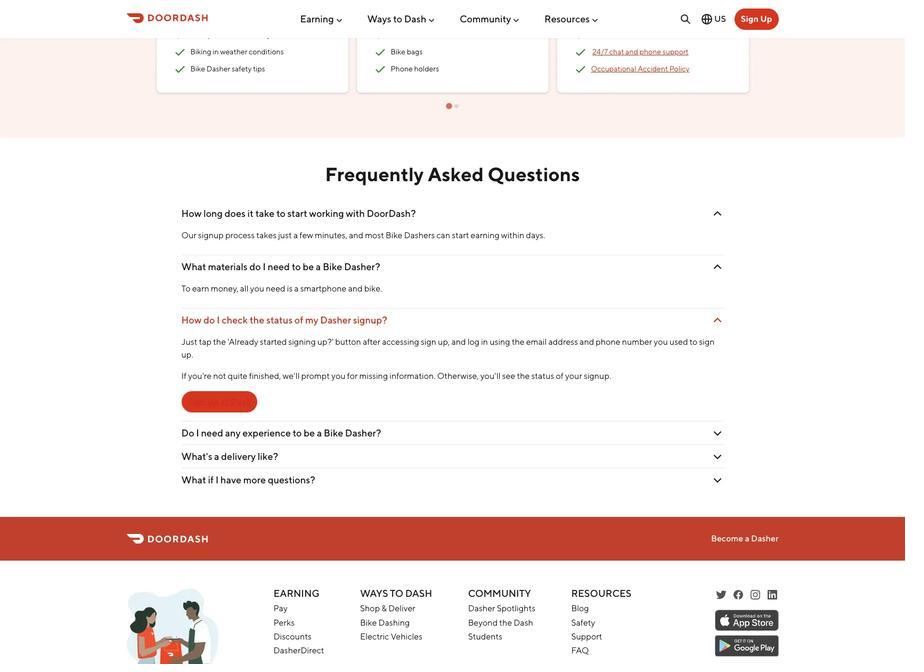 Task type: vqa. For each thing, say whether or not it's contained in the screenshot.
the topmost an
no



Task type: describe. For each thing, give the bounding box(es) containing it.
perks link
[[274, 618, 295, 628]]

check mark image left occupational
[[574, 63, 587, 76]]

dasherdirect
[[274, 646, 324, 656]]

dash up helmets
[[404, 13, 427, 24]]

if
[[182, 371, 187, 381]]

money,
[[211, 284, 239, 294]]

safety inside 'know before you go' region
[[191, 30, 212, 39]]

chat
[[610, 48, 624, 56]]

check mark image left "bike bags"
[[374, 46, 387, 58]]

address
[[549, 337, 578, 347]]

occupational accident policy link
[[591, 65, 690, 73]]

safety link
[[572, 618, 596, 628]]

2 sign from the left
[[700, 337, 715, 347]]

what if i have more questions?
[[182, 474, 315, 486]]

sign up
[[741, 14, 773, 24]]

missing
[[360, 371, 388, 381]]

doordash for merchants image
[[127, 589, 218, 664]]

if you're not quite finished, we'll prompt you for missing information. otherwise, you'll see the status of your signup.
[[182, 371, 612, 381]]

2 vertical spatial need
[[201, 428, 223, 439]]

ways for ways to dash
[[367, 13, 392, 24]]

dashers
[[404, 230, 435, 240]]

check mark image for safety with bike dashing
[[174, 29, 186, 41]]

resources link
[[545, 9, 600, 29]]

and left bike.
[[348, 284, 363, 294]]

a left few
[[294, 230, 298, 240]]

i right do
[[196, 428, 199, 439]]

safety inside resources blog safety support faq
[[572, 618, 596, 628]]

facebook link
[[732, 589, 745, 602]]

sign for sign up to dash
[[188, 397, 206, 407]]

linkedin image
[[766, 589, 779, 602]]

faq
[[572, 646, 589, 656]]

in inside just tap the 'already started signing up?' button after accessing sign up, and log in using the email address and phone number you used to sign up.
[[481, 337, 488, 347]]

you inside just tap the 'already started signing up?' button after accessing sign up, and log in using the email address and phone number you used to sign up.
[[654, 337, 668, 347]]

ways for ways to dash shop & deliver bike dashing electric vehicles
[[360, 588, 388, 599]]

a right what's
[[214, 451, 219, 462]]

faq link
[[572, 646, 589, 656]]

instagram image
[[749, 589, 762, 602]]

bags
[[407, 48, 423, 56]]

1 horizontal spatial with
[[346, 208, 365, 219]]

to inside just tap the 'already started signing up?' button after accessing sign up, and log in using the email address and phone number you used to sign up.
[[690, 337, 698, 347]]

and left most
[[349, 230, 364, 240]]

quite
[[228, 371, 248, 381]]

bike
[[229, 30, 243, 39]]

up.
[[182, 350, 193, 360]]

policy
[[670, 65, 690, 73]]

below,
[[374, 10, 395, 18]]

1 vertical spatial start
[[452, 230, 469, 240]]

dasher? for what materials do i need to be a bike dasher?
[[344, 261, 380, 272]]

0 vertical spatial do
[[250, 261, 261, 272]]

what materials do i need to be a bike dasher?
[[182, 261, 380, 272]]

what for what if i have more questions?
[[182, 474, 206, 486]]

questions
[[488, 162, 580, 185]]

weather
[[220, 48, 248, 56]]

what for what materials do i need to be a bike dasher?
[[182, 261, 206, 272]]

chevron down image for what if i have more questions?
[[711, 474, 724, 486]]

started
[[260, 337, 287, 347]]

earning for earning pay perks discounts dasherdirect
[[274, 588, 320, 599]]

a right is
[[294, 284, 299, 294]]

resources blog safety support faq
[[572, 588, 632, 656]]

google play image
[[715, 636, 779, 657]]

chevron down image for signup?
[[711, 314, 724, 327]]

check mark image down below,
[[374, 29, 387, 41]]

dashing
[[244, 30, 270, 39]]

beyond
[[468, 618, 498, 628]]

be for need
[[303, 261, 314, 272]]

biking
[[191, 48, 211, 56]]

to down not on the left bottom of page
[[221, 397, 229, 407]]

up for sign up
[[761, 14, 773, 24]]

about:
[[200, 10, 221, 18]]

know before you go region
[[152, 0, 906, 110]]

pay
[[274, 603, 288, 614]]

community for community dasher spotlights beyond the dash students
[[468, 588, 531, 599]]

how do i check the status of my dasher signup?
[[182, 315, 388, 326]]

more
[[243, 474, 266, 486]]

1 vertical spatial status
[[532, 371, 555, 381]]

prompt
[[301, 371, 330, 381]]

24/7
[[593, 48, 608, 56]]

after
[[363, 337, 381, 347]]

frequently asked questions
[[325, 162, 580, 185]]

bike.
[[364, 284, 382, 294]]

all
[[240, 284, 249, 294]]

become a dasher
[[712, 534, 779, 544]]

to right experience
[[293, 428, 302, 439]]

what's
[[182, 451, 212, 462]]

up for sign up to dash
[[207, 397, 219, 407]]

materials
[[208, 261, 248, 272]]

community link
[[460, 9, 521, 29]]

tips to learn about:
[[174, 0, 330, 18]]

sign up to dash
[[188, 397, 251, 407]]

dasher right "my"
[[320, 315, 351, 326]]

occupational accident policy
[[591, 65, 690, 73]]

to inside 'tips to learn about:'
[[174, 10, 180, 18]]

dasher? for do i need any experience to be a bike dasher?
[[345, 428, 381, 439]]

to
[[182, 284, 191, 294]]

safedash link
[[593, 30, 625, 39]]

chevron down image for what materials do i need to be a bike dasher?
[[711, 260, 724, 273]]

become a dasher link
[[712, 534, 779, 544]]

the right the "see"
[[517, 371, 530, 381]]

days.
[[526, 230, 545, 240]]

phone inside 'know before you go' region
[[640, 48, 662, 56]]

beyond the dash link
[[468, 618, 534, 628]]

process
[[225, 230, 255, 240]]

support
[[572, 632, 603, 642]]

email
[[527, 337, 547, 347]]

tips inside 'tips to learn about:'
[[318, 0, 330, 7]]

sign for sign up
[[741, 14, 759, 24]]

with inside 'know before you go' region
[[213, 30, 227, 39]]

earning link
[[300, 9, 344, 29]]

how long does it take to start working with doordash?
[[182, 208, 416, 219]]

community for community
[[460, 13, 511, 24]]

sign up to dash link
[[182, 391, 257, 413]]

working
[[309, 208, 344, 219]]

electric vehicles link
[[360, 632, 423, 642]]

dasher inside community dasher spotlights beyond the dash students
[[468, 603, 496, 614]]

dasher inside 'know before you go' region
[[207, 65, 230, 73]]

bike bags
[[391, 48, 424, 56]]

0 vertical spatial need
[[268, 261, 290, 272]]

does
[[225, 208, 246, 219]]

bike dashing link
[[360, 618, 410, 628]]

and inside like the below, and more!
[[397, 10, 409, 18]]

1 vertical spatial need
[[266, 284, 286, 294]]

safety with bike dashing
[[191, 30, 270, 39]]

facebook image
[[732, 589, 745, 602]]

do
[[182, 428, 194, 439]]

few
[[300, 230, 313, 240]]

finished,
[[249, 371, 281, 381]]

bike inside ways to dash shop & deliver bike dashing electric vehicles
[[360, 618, 377, 628]]

0 horizontal spatial tips
[[253, 65, 265, 73]]

how for how long does it take to start working with doordash?
[[182, 208, 202, 219]]

learn
[[182, 10, 199, 18]]

sign up button
[[735, 9, 779, 30]]

minutes,
[[315, 230, 347, 240]]

0 horizontal spatial of
[[295, 315, 304, 326]]

your
[[566, 371, 583, 381]]

1 horizontal spatial of
[[556, 371, 564, 381]]



Task type: locate. For each thing, give the bounding box(es) containing it.
be up smartphone
[[303, 261, 314, 272]]

globe line image
[[701, 13, 714, 26]]

1 vertical spatial you
[[654, 337, 668, 347]]

the right using
[[512, 337, 525, 347]]

check mark image left 24/7
[[574, 46, 587, 58]]

earning
[[300, 13, 334, 24], [274, 588, 320, 599]]

within
[[502, 230, 525, 240]]

0 vertical spatial community
[[460, 13, 511, 24]]

1 horizontal spatial you
[[332, 371, 346, 381]]

to inside ways to dash shop & deliver bike dashing electric vehicles
[[390, 588, 404, 599]]

and right up,
[[452, 337, 466, 347]]

1 horizontal spatial tips
[[318, 0, 330, 7]]

button
[[335, 337, 361, 347]]

i
[[263, 261, 266, 272], [217, 315, 220, 326], [196, 428, 199, 439], [216, 474, 219, 486]]

0 vertical spatial chevron down image
[[711, 314, 724, 327]]

i left check on the left of page
[[217, 315, 220, 326]]

the right check on the left of page
[[250, 315, 265, 326]]

1 vertical spatial up
[[207, 397, 219, 407]]

be right experience
[[304, 428, 315, 439]]

signup.
[[584, 371, 612, 381]]

dash down spotlights on the right bottom of the page
[[514, 618, 534, 628]]

what left if
[[182, 474, 206, 486]]

chevron down image for dasher?
[[711, 427, 724, 440]]

community down like
[[460, 13, 511, 24]]

tips up earning link in the top of the page
[[318, 0, 330, 7]]

dasher spotlights link
[[468, 603, 536, 614]]

0 vertical spatial earning
[[300, 13, 334, 24]]

check mark image
[[174, 29, 186, 41], [775, 29, 788, 41], [174, 46, 186, 58]]

0 horizontal spatial start
[[288, 208, 307, 219]]

up?'
[[318, 337, 334, 347]]

1 vertical spatial with
[[346, 208, 365, 219]]

status
[[266, 315, 293, 326], [532, 371, 555, 381]]

1 vertical spatial sign
[[188, 397, 206, 407]]

phone holders
[[391, 65, 439, 73]]

to earn money, all you need is a smartphone and bike.
[[182, 284, 386, 294]]

for
[[347, 371, 358, 381]]

frequently
[[325, 162, 424, 185]]

check mark image left phone
[[374, 63, 387, 76]]

how up just
[[182, 315, 202, 326]]

you left used
[[654, 337, 668, 347]]

twitter link
[[715, 589, 728, 602]]

up down not on the left bottom of page
[[207, 397, 219, 407]]

dasher up beyond
[[468, 603, 496, 614]]

more!
[[411, 10, 431, 18]]

1 horizontal spatial phone
[[640, 48, 662, 56]]

earning for earning
[[300, 13, 334, 24]]

discounts link
[[274, 632, 312, 642]]

check mark image for biking in weather conditions
[[174, 46, 186, 58]]

2 chevron down image from the top
[[711, 427, 724, 440]]

0 vertical spatial safety
[[191, 30, 212, 39]]

the right tap
[[213, 337, 226, 347]]

the down the dasher spotlights link
[[500, 618, 512, 628]]

2 what from the top
[[182, 474, 206, 486]]

0 vertical spatial of
[[295, 315, 304, 326]]

dash down quite
[[231, 397, 251, 407]]

1 vertical spatial what
[[182, 474, 206, 486]]

community inside community dasher spotlights beyond the dash students
[[468, 588, 531, 599]]

be for experience
[[304, 428, 315, 439]]

to left learn
[[174, 10, 180, 18]]

accessing
[[382, 337, 419, 347]]

1 chevron down image from the top
[[711, 314, 724, 327]]

what up earn
[[182, 261, 206, 272]]

phone left number on the bottom
[[596, 337, 621, 347]]

1 horizontal spatial do
[[250, 261, 261, 272]]

0 vertical spatial what
[[182, 261, 206, 272]]

select a slide to show tab list
[[152, 101, 753, 110]]

1 vertical spatial tips
[[253, 65, 265, 73]]

how for how do i check the status of my dasher signup?
[[182, 315, 202, 326]]

twitter image
[[715, 589, 728, 602]]

0 horizontal spatial sign
[[421, 337, 437, 347]]

bike
[[391, 48, 406, 56], [191, 65, 205, 73], [386, 230, 403, 240], [323, 261, 342, 272], [324, 428, 343, 439], [360, 618, 377, 628]]

resources for resources
[[545, 13, 590, 24]]

conditions
[[249, 48, 284, 56]]

do up tap
[[204, 315, 215, 326]]

resources
[[545, 13, 590, 24], [572, 588, 632, 599]]

of left "my"
[[295, 315, 304, 326]]

check mark image left bike dasher safety tips
[[174, 63, 186, 76]]

sign right used
[[700, 337, 715, 347]]

and right address
[[580, 337, 595, 347]]

my
[[305, 315, 319, 326]]

start up few
[[288, 208, 307, 219]]

0 horizontal spatial you
[[250, 284, 264, 294]]

biking in weather conditions
[[191, 48, 284, 56]]

to up helmets
[[393, 13, 403, 24]]

3 chevron down image from the top
[[711, 450, 724, 463]]

status left your
[[532, 371, 555, 381]]

1 vertical spatial in
[[481, 337, 488, 347]]

chevron down image
[[711, 207, 724, 220], [711, 260, 724, 273], [711, 450, 724, 463], [711, 474, 724, 486]]

most
[[365, 230, 384, 240]]

do
[[250, 261, 261, 272], [204, 315, 215, 326]]

like
[[497, 0, 509, 7]]

0 horizontal spatial up
[[207, 397, 219, 407]]

1 vertical spatial resources
[[572, 588, 632, 599]]

24/7 chat and phone support
[[593, 48, 689, 56]]

4 chevron down image from the top
[[711, 474, 724, 486]]

a right become
[[745, 534, 750, 544]]

if
[[208, 474, 214, 486]]

take
[[256, 208, 275, 219]]

in right biking
[[213, 48, 219, 56]]

sign left up,
[[421, 337, 437, 347]]

0 vertical spatial status
[[266, 315, 293, 326]]

a up smartphone
[[316, 261, 321, 272]]

just
[[278, 230, 292, 240]]

up inside button
[[761, 14, 773, 24]]

you
[[250, 284, 264, 294], [654, 337, 668, 347], [332, 371, 346, 381]]

with
[[213, 30, 227, 39], [346, 208, 365, 219]]

1 chevron down image from the top
[[711, 207, 724, 220]]

to up deliver
[[390, 588, 404, 599]]

signup?
[[353, 315, 388, 326]]

support
[[663, 48, 689, 56]]

1 vertical spatial phone
[[596, 337, 621, 347]]

2 horizontal spatial you
[[654, 337, 668, 347]]

the
[[510, 0, 521, 7], [250, 315, 265, 326], [213, 337, 226, 347], [512, 337, 525, 347], [517, 371, 530, 381], [500, 618, 512, 628]]

dasher
[[207, 65, 230, 73], [320, 315, 351, 326], [752, 534, 779, 544], [468, 603, 496, 614]]

1 vertical spatial earning
[[274, 588, 320, 599]]

i up 'to earn money, all you need is a smartphone and bike.'
[[263, 261, 266, 272]]

just tap the 'already started signing up?' button after accessing sign up, and log in using the email address and phone number you used to sign up.
[[182, 337, 715, 360]]

to right used
[[690, 337, 698, 347]]

signing
[[289, 337, 316, 347]]

like?
[[258, 451, 278, 462]]

phone
[[391, 65, 413, 73]]

do right materials
[[250, 261, 261, 272]]

0 vertical spatial you
[[250, 284, 264, 294]]

1 vertical spatial of
[[556, 371, 564, 381]]

start right can at the left of page
[[452, 230, 469, 240]]

sign right us
[[741, 14, 759, 24]]

to right take
[[277, 208, 286, 219]]

1 horizontal spatial status
[[532, 371, 555, 381]]

1 vertical spatial dasher?
[[345, 428, 381, 439]]

chevron down image for what's a delivery like?
[[711, 450, 724, 463]]

0 horizontal spatial status
[[266, 315, 293, 326]]

vehicles
[[391, 632, 423, 642]]

check mark image left safedash
[[574, 29, 587, 41]]

ways inside ways to dash shop & deliver bike dashing electric vehicles
[[360, 588, 388, 599]]

app store image
[[715, 610, 779, 631]]

to up is
[[292, 261, 301, 272]]

dash up deliver
[[406, 588, 432, 599]]

ways up helmets
[[367, 13, 392, 24]]

2 vertical spatial you
[[332, 371, 346, 381]]

phone inside just tap the 'already started signing up?' button after accessing sign up, and log in using the email address and phone number you used to sign up.
[[596, 337, 621, 347]]

0 vertical spatial how
[[182, 208, 202, 219]]

and right chat
[[626, 48, 639, 56]]

the inside like the below, and more!
[[510, 0, 521, 7]]

sign down you're
[[188, 397, 206, 407]]

information.
[[390, 371, 436, 381]]

dasher inside "link"
[[752, 534, 779, 544]]

safety down blog link
[[572, 618, 596, 628]]

a inside "link"
[[745, 534, 750, 544]]

earning inside "earning pay perks discounts dasherdirect"
[[274, 588, 320, 599]]

0 vertical spatial in
[[213, 48, 219, 56]]

you left for
[[332, 371, 346, 381]]

any
[[225, 428, 241, 439]]

students link
[[468, 632, 503, 642]]

0 vertical spatial ways
[[367, 13, 392, 24]]

1 sign from the left
[[421, 337, 437, 347]]

support link
[[572, 632, 603, 642]]

0 vertical spatial be
[[303, 261, 314, 272]]

dashing
[[379, 618, 410, 628]]

chevron down image
[[711, 314, 724, 327], [711, 427, 724, 440]]

sign inside button
[[741, 14, 759, 24]]

0 vertical spatial up
[[761, 14, 773, 24]]

1 horizontal spatial sign
[[700, 337, 715, 347]]

safedash
[[593, 30, 625, 39]]

0 vertical spatial with
[[213, 30, 227, 39]]

you'll
[[481, 371, 501, 381]]

1 what from the top
[[182, 261, 206, 272]]

1 vertical spatial safety
[[572, 618, 596, 628]]

spotlights
[[497, 603, 536, 614]]

0 vertical spatial sign
[[741, 14, 759, 24]]

dasher down weather
[[207, 65, 230, 73]]

tips
[[318, 0, 330, 7], [253, 65, 265, 73]]

deliver
[[389, 603, 416, 614]]

bike dasher safety tips
[[191, 65, 265, 73]]

log
[[468, 337, 480, 347]]

the right like
[[510, 0, 521, 7]]

1 horizontal spatial in
[[481, 337, 488, 347]]

2 chevron down image from the top
[[711, 260, 724, 273]]

using
[[490, 337, 510, 347]]

ways up shop
[[360, 588, 388, 599]]

0 vertical spatial tips
[[318, 0, 330, 7]]

up right us
[[761, 14, 773, 24]]

0 horizontal spatial in
[[213, 48, 219, 56]]

1 horizontal spatial safety
[[572, 618, 596, 628]]

up,
[[438, 337, 450, 347]]

need left any
[[201, 428, 223, 439]]

of left your
[[556, 371, 564, 381]]

1 horizontal spatial start
[[452, 230, 469, 240]]

how left "long"
[[182, 208, 202, 219]]

0 vertical spatial dasher?
[[344, 261, 380, 272]]

check mark image
[[374, 29, 387, 41], [574, 29, 587, 41], [374, 46, 387, 58], [574, 46, 587, 58], [174, 63, 186, 76], [374, 63, 387, 76], [574, 63, 587, 76]]

1 how from the top
[[182, 208, 202, 219]]

blog link
[[572, 603, 589, 614]]

in right log
[[481, 337, 488, 347]]

up
[[761, 14, 773, 24], [207, 397, 219, 407]]

delivery
[[221, 451, 256, 462]]

2 how from the top
[[182, 315, 202, 326]]

status up "started"
[[266, 315, 293, 326]]

need up 'to earn money, all you need is a smartphone and bike.'
[[268, 261, 290, 272]]

doordash?
[[367, 208, 416, 219]]

with up our signup process takes just a few minutes, and most bike dashers can start earning within days.
[[346, 208, 365, 219]]

and left more!
[[397, 10, 409, 18]]

in
[[213, 48, 219, 56], [481, 337, 488, 347]]

occupational
[[591, 65, 637, 73]]

students
[[468, 632, 503, 642]]

asked
[[428, 162, 484, 185]]

1 horizontal spatial sign
[[741, 14, 759, 24]]

1 vertical spatial how
[[182, 315, 202, 326]]

1 vertical spatial do
[[204, 315, 215, 326]]

with left bike
[[213, 30, 227, 39]]

phone up accident
[[640, 48, 662, 56]]

1 vertical spatial community
[[468, 588, 531, 599]]

0 horizontal spatial with
[[213, 30, 227, 39]]

just
[[182, 337, 197, 347]]

tips right safety
[[253, 65, 265, 73]]

0 horizontal spatial phone
[[596, 337, 621, 347]]

1 vertical spatial ways
[[360, 588, 388, 599]]

safety up biking
[[191, 30, 212, 39]]

0 horizontal spatial safety
[[191, 30, 212, 39]]

0 vertical spatial phone
[[640, 48, 662, 56]]

you right all at top left
[[250, 284, 264, 294]]

helmets
[[391, 30, 419, 39]]

ways to dash link
[[367, 9, 436, 29]]

dash inside ways to dash shop & deliver bike dashing electric vehicles
[[406, 588, 432, 599]]

community up the dasher spotlights link
[[468, 588, 531, 599]]

check
[[222, 315, 248, 326]]

need left is
[[266, 284, 286, 294]]

i right if
[[216, 474, 219, 486]]

sign
[[421, 337, 437, 347], [700, 337, 715, 347]]

signup
[[198, 230, 224, 240]]

0 horizontal spatial sign
[[188, 397, 206, 407]]

0 vertical spatial resources
[[545, 13, 590, 24]]

what's a delivery like?
[[182, 451, 278, 462]]

resources for resources blog safety support faq
[[572, 588, 632, 599]]

'already
[[228, 337, 258, 347]]

perks
[[274, 618, 295, 628]]

a right experience
[[317, 428, 322, 439]]

earn
[[192, 284, 209, 294]]

phone
[[640, 48, 662, 56], [596, 337, 621, 347]]

1 vertical spatial be
[[304, 428, 315, 439]]

safety
[[191, 30, 212, 39], [572, 618, 596, 628]]

chevron down image for how long does it take to start working with doordash?
[[711, 207, 724, 220]]

safety
[[232, 65, 252, 73]]

see
[[503, 371, 516, 381]]

in inside 'know before you go' region
[[213, 48, 219, 56]]

1 horizontal spatial up
[[761, 14, 773, 24]]

the inside community dasher spotlights beyond the dash students
[[500, 618, 512, 628]]

dasher right become
[[752, 534, 779, 544]]

to
[[174, 10, 180, 18], [393, 13, 403, 24], [277, 208, 286, 219], [292, 261, 301, 272], [690, 337, 698, 347], [221, 397, 229, 407], [293, 428, 302, 439], [390, 588, 404, 599]]

dash inside community dasher spotlights beyond the dash students
[[514, 618, 534, 628]]

1 vertical spatial chevron down image
[[711, 427, 724, 440]]

dasherdirect link
[[274, 646, 324, 656]]

tap
[[199, 337, 212, 347]]

0 horizontal spatial do
[[204, 315, 215, 326]]

0 vertical spatial start
[[288, 208, 307, 219]]



